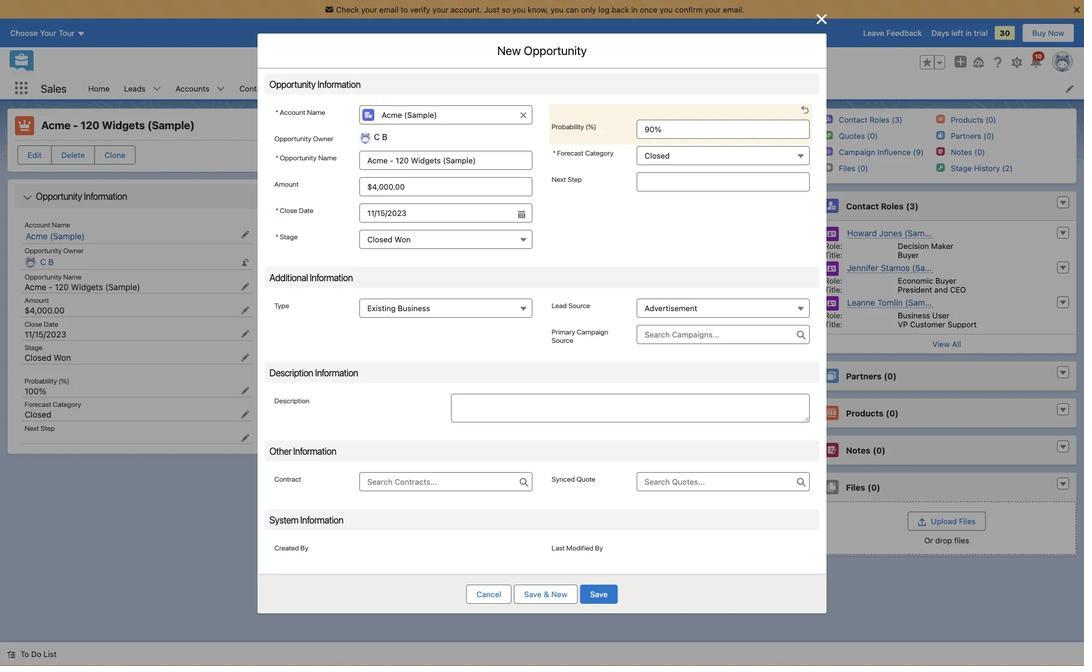 Task type: describe. For each thing, give the bounding box(es) containing it.
1 vertical spatial forecast
[[25, 400, 51, 409]]

save button
[[580, 585, 618, 604]]

closed inside * forecast category closed
[[645, 151, 670, 160]]

category inside * forecast category closed
[[585, 149, 614, 157]]

* for * account name
[[276, 108, 279, 116]]

1 vertical spatial 11/15/2023
[[25, 329, 66, 339]]

left
[[952, 29, 963, 37]]

campaign inside primary campaign source
[[577, 328, 609, 336]]

1 vertical spatial amount
[[285, 211, 309, 220]]

(%) inside 'list item'
[[586, 122, 597, 131]]

filters:
[[631, 304, 656, 313]]

stage history image
[[937, 164, 945, 172]]

2 you from the left
[[551, 5, 564, 14]]

role: for leanne
[[825, 311, 843, 320]]

* stage closed won
[[276, 232, 411, 244]]

1 vertical spatial acme - 120 widgets (sample)
[[25, 282, 140, 292]]

stage history (2) link
[[951, 164, 1013, 173]]

probability inside 'list item'
[[552, 122, 584, 131]]

forecast inside * forecast category closed
[[557, 149, 584, 157]]

(3)
[[906, 201, 919, 211]]

date inside group
[[299, 206, 313, 214]]

stage inside button
[[758, 148, 779, 157]]

economic buyer
[[898, 276, 956, 285]]

edit inside button
[[28, 151, 42, 160]]

forecast category
[[25, 400, 81, 409]]

quotes (0)
[[839, 131, 878, 140]]

1 vertical spatial probability (%)
[[25, 377, 69, 385]]

edit link
[[518, 167, 533, 176]]

c b link
[[40, 257, 54, 268]]

quotes image
[[825, 131, 833, 140]]

new for new opportunity
[[497, 43, 521, 58]]

all left types
[[744, 304, 753, 313]]

Lead Source button
[[637, 299, 810, 318]]

1 vertical spatial owner
[[63, 247, 84, 255]]

probability (%) inside 'list item'
[[552, 122, 597, 131]]

contact for contact roles (3)
[[839, 115, 868, 124]]

edit close date image
[[241, 330, 249, 338]]

refresh • expand all • view all
[[688, 325, 801, 334]]

advertisement
[[645, 304, 697, 313]]

accounts
[[176, 84, 209, 93]]

• right time
[[687, 304, 690, 313]]

1 your from the left
[[361, 5, 377, 14]]

log
[[314, 283, 328, 292]]

all right expand
[[754, 325, 763, 334]]

Stage, Closed Won button
[[360, 230, 533, 249]]

0 horizontal spatial view
[[773, 325, 790, 334]]

stage for stage history (2)
[[951, 164, 972, 173]]

• right activities
[[738, 304, 742, 313]]

closed inside button
[[730, 148, 756, 157]]

title: for leanne
[[825, 320, 843, 329]]

activity.
[[442, 411, 470, 420]]

close for amount
[[285, 189, 302, 198]]

edit forecast category image
[[241, 411, 249, 419]]

log a call button
[[285, 278, 360, 298]]

0 vertical spatial acme - 120 widgets (sample)
[[41, 119, 195, 132]]

opportunity left the ':'
[[280, 153, 317, 162]]

so
[[502, 5, 510, 14]]

contract
[[274, 475, 301, 483]]

1 you from the left
[[513, 5, 526, 14]]

quotes (0) link
[[839, 131, 878, 141]]

description for description
[[274, 397, 310, 405]]

c b
[[40, 257, 54, 267]]

check
[[336, 5, 359, 14]]

1 vertical spatial -
[[49, 282, 53, 292]]

partners image
[[937, 131, 945, 140]]

list
[[44, 650, 57, 659]]

no
[[411, 411, 422, 420]]

decision maker
[[898, 241, 954, 250]]

check your email to verify your account. just so you know, you can only log back in once you confirm your email.
[[336, 5, 745, 14]]

* opportunity name
[[276, 153, 337, 162]]

feedback
[[887, 29, 922, 37]]

leanne
[[847, 298, 875, 308]]

2 by from the left
[[595, 544, 603, 552]]

task
[[429, 283, 445, 292]]

2 vertical spatial acme
[[25, 282, 46, 292]]

all right expand all button
[[792, 325, 801, 334]]

vp customer support
[[898, 320, 977, 329]]

b
[[48, 257, 54, 267]]

acme (sample)
[[26, 231, 85, 241]]

now
[[1048, 29, 1064, 37]]

opportunity up c
[[25, 247, 62, 255]]

leanne tomlin (sample) image
[[825, 297, 839, 311]]

list containing home
[[81, 77, 1084, 99]]

Probability (%) text field
[[637, 120, 810, 139]]

text default image inside to do list button
[[7, 651, 16, 659]]

acme inside the acme (sample) link
[[26, 231, 48, 241]]

description for description information
[[270, 367, 313, 379]]

partners (0) link
[[951, 131, 994, 141]]

opportunity information button
[[17, 187, 257, 206]]

1 horizontal spatial opportunity owner
[[274, 134, 333, 143]]

0 vertical spatial acme
[[41, 119, 71, 132]]

opportunities link
[[295, 77, 359, 99]]

email.
[[723, 5, 745, 14]]

0 vertical spatial step
[[568, 175, 582, 183]]

1 horizontal spatial opportunity information
[[270, 78, 361, 90]]

1 vertical spatial buyer
[[936, 276, 956, 285]]

Amount text field
[[360, 177, 533, 196]]

deal.
[[691, 188, 710, 197]]

title: for howard
[[825, 250, 843, 259]]

contact roles image
[[825, 115, 833, 123]]

date for amount
[[285, 198, 299, 206]]

verify
[[410, 5, 430, 14]]

opportunities list item
[[295, 77, 375, 99]]

Synced Quote text field
[[637, 473, 810, 492]]

sending
[[484, 380, 513, 389]]

* for * close date
[[276, 206, 279, 214]]

user
[[932, 311, 950, 320]]

close for 11/15/2023
[[25, 320, 42, 328]]

work!
[[563, 188, 584, 197]]

0 vertical spatial widgets
[[102, 119, 145, 132]]

inverse image
[[815, 12, 829, 26]]

closed
[[614, 188, 639, 197]]

close date for 11/15/2023
[[25, 320, 58, 328]]

primary campaign source
[[552, 328, 609, 344]]

contact roles (3) link
[[839, 115, 903, 125]]

get started by sending an email, scheduling a task, and more.
[[430, 380, 654, 389]]

1 vertical spatial category
[[53, 400, 81, 409]]

0 horizontal spatial and
[[525, 411, 539, 420]]

customer
[[910, 320, 946, 329]]

close date for amount
[[285, 189, 302, 206]]

campaign influence (9) link
[[839, 147, 924, 157]]

tasks
[[541, 411, 560, 420]]

0 horizontal spatial account
[[25, 220, 50, 229]]

1 vertical spatial (%)
[[59, 377, 69, 385]]

1 horizontal spatial edit
[[518, 167, 533, 176]]

probability (%) list item
[[549, 104, 812, 145]]

files (0) link
[[839, 164, 868, 173]]

campaign influence image
[[825, 147, 833, 156]]

buy now
[[1032, 29, 1064, 37]]

2 vertical spatial amount
[[25, 296, 49, 305]]

2 vertical spatial a
[[591, 380, 596, 389]]

business user
[[898, 311, 950, 320]]

to
[[20, 650, 29, 659]]

stage history (2)
[[951, 164, 1013, 173]]

• left expand
[[719, 325, 723, 334]]

created
[[274, 544, 299, 552]]

decision
[[898, 241, 929, 250]]

1 vertical spatial and
[[618, 380, 631, 389]]

history (2)
[[974, 164, 1013, 173]]

trial
[[974, 29, 988, 37]]

text default image for products (0)
[[1059, 406, 1067, 415]]

0 horizontal spatial 120
[[55, 282, 69, 292]]

started
[[445, 380, 471, 389]]

partners (0)
[[951, 131, 994, 140]]

know,
[[528, 5, 549, 14]]

Forecast Category, Closed button
[[637, 146, 810, 165]]

Next Step text field
[[637, 173, 810, 192]]

0 vertical spatial amount
[[274, 180, 299, 188]]

new for new event
[[506, 283, 522, 292]]

contact roles element
[[817, 191, 1077, 354]]

roles (3)
[[870, 115, 903, 124]]

accounts list item
[[168, 77, 232, 99]]

howard
[[847, 228, 877, 238]]

existing
[[367, 304, 396, 313]]

leave feedback
[[863, 29, 922, 37]]

files
[[954, 536, 969, 545]]

or drop files
[[924, 536, 969, 545]]

jennifer stamos (sample) image
[[825, 262, 839, 276]]

0 horizontal spatial in
[[631, 5, 638, 14]]

edit probability (%) image
[[241, 387, 249, 395]]

contact for contact roles (3)
[[846, 201, 879, 211]]

type
[[274, 301, 289, 310]]

files element
[[817, 473, 1077, 557]]

here.
[[655, 411, 673, 420]]

c
[[40, 257, 46, 267]]

cancel button
[[466, 585, 512, 604]]

* close date
[[276, 206, 313, 214]]

text default image for notes (0)
[[1059, 443, 1067, 452]]

3 your from the left
[[705, 5, 721, 14]]

* for * opportunity name
[[276, 153, 279, 162]]

products
[[846, 408, 884, 418]]

notes
[[846, 446, 871, 455]]

primary
[[552, 328, 575, 336]]

0 horizontal spatial next step
[[25, 424, 55, 433]]

0 horizontal spatial files
[[846, 483, 865, 493]]

types
[[755, 304, 775, 313]]

acme (sample) link
[[26, 231, 85, 242]]



Task type: vqa. For each thing, say whether or not it's contained in the screenshot.
ACTION 'element'
no



Task type: locate. For each thing, give the bounding box(es) containing it.
2 your from the left
[[432, 5, 448, 14]]

edit down opportunity icon
[[28, 151, 42, 160]]

products image
[[937, 115, 945, 123]]

as
[[591, 411, 600, 420]]

group containing *
[[274, 204, 533, 223]]

howard jones (sample) image
[[825, 227, 839, 241]]

Acme (Sample) text field
[[360, 105, 533, 125]]

text default image inside opportunity information dropdown button
[[23, 193, 32, 203]]

edit next step image
[[241, 434, 249, 443]]

won up forecast category
[[54, 353, 71, 363]]

contact up quotes (0)
[[839, 115, 868, 124]]

1 vertical spatial step
[[41, 424, 55, 433]]

new inside "button"
[[506, 283, 522, 292]]

1 horizontal spatial group
[[920, 55, 945, 70]]

files up files
[[959, 517, 976, 526]]

role: for jennifer
[[825, 276, 843, 285]]

opportunity information down delete
[[36, 191, 127, 202]]

a left task,
[[591, 380, 596, 389]]

new down so
[[497, 43, 521, 58]]

1 save from the left
[[524, 590, 542, 599]]

path options list box
[[309, 114, 802, 133]]

11/15/2023 down $4,000.00
[[25, 329, 66, 339]]

group down amount text box
[[274, 204, 533, 223]]

new for new task
[[410, 283, 426, 292]]

3 role: from the top
[[825, 311, 843, 320]]

(0)
[[884, 371, 897, 381], [886, 408, 899, 418], [873, 446, 886, 455], [868, 483, 880, 493]]

3 you from the left
[[660, 5, 673, 14]]

0 horizontal spatial campaign
[[577, 328, 609, 336]]

contact roles (3)
[[846, 201, 919, 211]]

an
[[515, 380, 524, 389]]

leads
[[124, 84, 146, 93]]

*
[[276, 108, 279, 116], [553, 149, 556, 157], [276, 153, 279, 162], [276, 206, 279, 214], [276, 232, 279, 241]]

no past activity. past meetings and tasks marked as done show up here.
[[411, 411, 673, 420]]

text default image for contact roles (3)
[[1059, 199, 1067, 207]]

ceo
[[950, 285, 966, 294]]

role: down jennifer stamos (sample) image
[[825, 311, 843, 320]]

date
[[285, 198, 299, 206], [299, 206, 313, 214], [44, 320, 58, 328]]

3 title: from the top
[[825, 320, 843, 329]]

all left time
[[658, 304, 667, 313]]

1 vertical spatial close
[[280, 206, 297, 214]]

business inside the contact roles element
[[898, 311, 930, 320]]

0 vertical spatial (%)
[[586, 122, 597, 131]]

1 horizontal spatial files
[[959, 517, 976, 526]]

1 vertical spatial role:
[[825, 276, 843, 285]]

(0) for products (0)
[[886, 408, 899, 418]]

1 title: from the top
[[825, 250, 843, 259]]

upload
[[931, 517, 957, 526]]

opportunity down check your email to verify your account. just so you know, you can only log back in once you confirm your email.
[[524, 43, 587, 58]]

save & new
[[524, 590, 568, 599]]

to
[[401, 5, 408, 14]]

opportunity up * opportunity name
[[274, 134, 311, 143]]

0 vertical spatial next
[[552, 175, 566, 183]]

buyer right "economic"
[[936, 276, 956, 285]]

save inside "save" button
[[590, 590, 608, 599]]

0 vertical spatial probability
[[552, 122, 584, 131]]

and left tasks
[[525, 411, 539, 420]]

and right task,
[[618, 380, 631, 389]]

lead
[[552, 301, 567, 310]]

probability
[[552, 122, 584, 131], [25, 377, 57, 385]]

1 vertical spatial description
[[274, 397, 310, 405]]

howard jones (sample) link
[[847, 228, 940, 239]]

category up success
[[585, 149, 614, 157]]

in right back
[[631, 5, 638, 14]]

1 vertical spatial a
[[330, 283, 334, 292]]

owner down the acme (sample) link
[[63, 247, 84, 255]]

0 horizontal spatial close date
[[25, 320, 58, 328]]

closed inside * stage closed won
[[367, 235, 393, 244]]

1 vertical spatial next
[[25, 424, 39, 433]]

leads list item
[[117, 77, 168, 99]]

next step down forecast category
[[25, 424, 55, 433]]

2 horizontal spatial your
[[705, 5, 721, 14]]

howard jones (sample)
[[847, 228, 940, 238]]

1 by from the left
[[300, 544, 308, 552]]

120 up delete
[[81, 119, 100, 132]]

save
[[524, 590, 542, 599], [590, 590, 608, 599]]

scheduling
[[550, 380, 589, 389]]

(%) up * forecast category closed
[[586, 122, 597, 131]]

all inside "link"
[[952, 340, 961, 349]]

* forecast category closed
[[553, 149, 670, 160]]

new event
[[506, 283, 544, 292]]

* for * stage closed won
[[276, 232, 279, 241]]

1 horizontal spatial you
[[551, 5, 564, 14]]

and inside the contact roles element
[[935, 285, 948, 294]]

1 vertical spatial contact
[[846, 201, 879, 211]]

probability up the guidance
[[552, 122, 584, 131]]

2 horizontal spatial a
[[641, 188, 646, 197]]

0 vertical spatial won
[[365, 148, 382, 157]]

by right created
[[300, 544, 308, 552]]

text default image
[[23, 193, 32, 203], [1059, 369, 1067, 377], [1059, 406, 1067, 415], [1059, 443, 1067, 452]]

0 vertical spatial title:
[[825, 250, 843, 259]]

11/15/2023
[[319, 189, 361, 199], [25, 329, 66, 339]]

1 horizontal spatial category
[[585, 149, 614, 157]]

close down * opportunity name
[[280, 206, 297, 214]]

1 vertical spatial text default image
[[1059, 480, 1067, 489]]

notes (0)
[[846, 446, 886, 455]]

- up delete
[[73, 119, 78, 132]]

opportunity up account name
[[36, 191, 82, 202]]

0 vertical spatial campaign
[[839, 147, 875, 156]]

text default image for partners (0)
[[1059, 369, 1067, 377]]

1 horizontal spatial business
[[898, 311, 930, 320]]

(0) right notes
[[873, 446, 886, 455]]

new left event
[[506, 283, 522, 292]]

save for save & new
[[524, 590, 542, 599]]

edit amount image
[[241, 306, 249, 315]]

2 vertical spatial and
[[525, 411, 539, 420]]

campaign down quotes (0) link
[[839, 147, 875, 156]]

•
[[687, 304, 690, 313], [738, 304, 742, 313], [719, 325, 723, 334], [766, 325, 770, 334]]

or
[[924, 536, 933, 545]]

1 horizontal spatial -
[[73, 119, 78, 132]]

buy now button
[[1022, 23, 1075, 43]]

owner up the ':'
[[313, 134, 333, 143]]

business down new task button
[[398, 304, 430, 313]]

date for 11/15/2023
[[44, 320, 58, 328]]

you've
[[586, 188, 611, 197]]

opportunities
[[302, 84, 352, 93]]

business inside the type existing business
[[398, 304, 430, 313]]

1 horizontal spatial campaign
[[839, 147, 875, 156]]

1 horizontal spatial and
[[618, 380, 631, 389]]

date up * stage closed won
[[299, 206, 313, 214]]

great work! you've closed a successful deal.
[[540, 188, 710, 197]]

Type button
[[360, 299, 533, 318]]

won for * stage closed won
[[395, 235, 411, 244]]

quote
[[577, 475, 596, 483]]

0 vertical spatial source
[[568, 301, 590, 310]]

None text field
[[360, 204, 533, 223]]

notes image
[[937, 147, 945, 156]]

source inside lead source advertisement
[[568, 301, 590, 310]]

30
[[1000, 29, 1010, 37]]

None text field
[[360, 151, 533, 170]]

1 vertical spatial in
[[966, 29, 972, 37]]

email,
[[526, 380, 548, 389]]

1 vertical spatial edit
[[518, 167, 533, 176]]

1 vertical spatial widgets
[[71, 282, 103, 292]]

0 horizontal spatial forecast
[[25, 400, 51, 409]]

save for save
[[590, 590, 608, 599]]

guidance
[[540, 166, 579, 176]]

0 vertical spatial buyer
[[898, 250, 919, 259]]

acme down the "opportunity name" in the top of the page
[[25, 282, 46, 292]]

won for stage : closed won
[[365, 148, 382, 157]]

name
[[307, 108, 325, 116], [318, 153, 337, 162], [52, 220, 70, 229], [63, 273, 81, 281]]

filters: all time • all activities • all types
[[631, 304, 775, 313]]

category
[[585, 149, 614, 157], [53, 400, 81, 409]]

acme - 120 widgets (sample) down the "opportunity name" in the top of the page
[[25, 282, 140, 292]]

text default image
[[1059, 199, 1067, 207], [1059, 480, 1067, 489], [7, 651, 16, 659]]

Primary Campaign Source text field
[[637, 325, 810, 344]]

days left in trial
[[932, 29, 988, 37]]

date up * close date at the left top of the page
[[285, 198, 299, 206]]

1 horizontal spatial view
[[933, 340, 950, 349]]

call
[[336, 283, 350, 292]]

files image
[[825, 164, 833, 172]]

opportunity owner
[[274, 134, 333, 143], [25, 247, 84, 255]]

0 vertical spatial opportunity owner
[[274, 134, 333, 143]]

group down "days"
[[920, 55, 945, 70]]

2 vertical spatial role:
[[825, 311, 843, 320]]

modified
[[566, 544, 594, 552]]

refresh
[[688, 325, 716, 334]]

files (0)
[[846, 483, 880, 493]]

a right closed
[[641, 188, 646, 197]]

0 horizontal spatial edit
[[28, 151, 42, 160]]

2 save from the left
[[590, 590, 608, 599]]

0 vertical spatial text default image
[[1059, 199, 1067, 207]]

information inside dropdown button
[[84, 191, 127, 202]]

1 horizontal spatial by
[[595, 544, 603, 552]]

campaign right the primary
[[577, 328, 609, 336]]

widgets up "clone"
[[102, 119, 145, 132]]

you right once
[[660, 5, 673, 14]]

Description text field
[[451, 394, 810, 423]]

next step up work! in the top right of the page
[[552, 175, 582, 183]]

0 horizontal spatial probability
[[25, 377, 57, 385]]

stage inside * stage closed won
[[280, 232, 298, 241]]

title: up leanne tomlin (sample) icon
[[825, 285, 843, 294]]

opportunity owner up * opportunity name
[[274, 134, 333, 143]]

by
[[473, 380, 482, 389]]

done
[[602, 411, 620, 420]]

step up work! in the top right of the page
[[568, 175, 582, 183]]

Contract text field
[[360, 473, 533, 492]]

owner
[[313, 134, 333, 143], [63, 247, 84, 255]]

in right left
[[966, 29, 972, 37]]

1 vertical spatial opportunity information
[[36, 191, 127, 202]]

view down vp customer support
[[933, 340, 950, 349]]

view inside "link"
[[933, 340, 950, 349]]

all down support
[[952, 340, 961, 349]]

account down contacts list item on the left top of page
[[280, 108, 305, 116]]

view all link
[[772, 320, 802, 340], [817, 334, 1076, 353]]

* inside * stage closed won
[[276, 232, 279, 241]]

last
[[552, 544, 565, 552]]

files down notes
[[846, 483, 865, 493]]

1 horizontal spatial 120
[[81, 119, 100, 132]]

(sample)
[[147, 119, 195, 132], [905, 228, 940, 238], [50, 231, 85, 241], [912, 263, 947, 273], [105, 282, 140, 292], [905, 298, 940, 308]]

opportunity down c
[[25, 273, 62, 281]]

new right &
[[551, 590, 568, 599]]

0 vertical spatial owner
[[313, 134, 333, 143]]

text default image for files (0)
[[1059, 480, 1067, 489]]

0 vertical spatial category
[[585, 149, 614, 157]]

opportunity image
[[15, 116, 34, 135]]

0 horizontal spatial view all link
[[772, 320, 802, 340]]

group
[[920, 55, 945, 70], [274, 204, 533, 223]]

* inside group
[[276, 206, 279, 214]]

0 vertical spatial 11/15/2023
[[319, 189, 361, 199]]

tab list
[[282, 248, 802, 272]]

close up * close date at the left top of the page
[[285, 189, 302, 198]]

opportunity inside dropdown button
[[36, 191, 82, 202]]

role: up jennifer stamos (sample) image
[[825, 241, 843, 250]]

1 horizontal spatial won
[[365, 148, 382, 157]]

view all link down vp customer support
[[817, 334, 1076, 353]]

0 vertical spatial next step
[[552, 175, 582, 183]]

1 vertical spatial date
[[299, 206, 313, 214]]

0 vertical spatial edit
[[28, 151, 42, 160]]

edit opportunity name image
[[241, 283, 249, 291]]

buy
[[1032, 29, 1046, 37]]

title: up jennifer stamos (sample) image
[[825, 250, 843, 259]]

0 vertical spatial forecast
[[557, 149, 584, 157]]

1 vertical spatial title:
[[825, 285, 843, 294]]

your left email.
[[705, 5, 721, 14]]

-
[[73, 119, 78, 132], [49, 282, 53, 292]]

contact inside contact roles (3) "link"
[[839, 115, 868, 124]]

2 vertical spatial date
[[44, 320, 58, 328]]

home link
[[81, 77, 117, 99]]

role: for howard
[[825, 241, 843, 250]]

notes (0)
[[951, 147, 985, 156]]

date inside close date
[[285, 198, 299, 206]]

1 vertical spatial group
[[274, 204, 533, 223]]

2 vertical spatial close
[[25, 320, 42, 328]]

new opportunity
[[497, 43, 587, 58]]

0 horizontal spatial business
[[398, 304, 430, 313]]

notes (0) link
[[951, 147, 985, 157]]

(0) for partners (0)
[[884, 371, 897, 381]]

(0) inside files element
[[868, 483, 880, 493]]

1 horizontal spatial forecast
[[557, 149, 584, 157]]

1 horizontal spatial a
[[591, 380, 596, 389]]

0 horizontal spatial by
[[300, 544, 308, 552]]

view down types
[[773, 325, 790, 334]]

stage for stage : closed won
[[309, 148, 331, 157]]

stage for stage
[[25, 344, 43, 352]]

account.
[[451, 5, 482, 14]]

and left ceo
[[935, 285, 948, 294]]

marked
[[562, 411, 589, 420]]

all right time
[[693, 304, 702, 313]]

0 horizontal spatial probability (%)
[[25, 377, 69, 385]]

contacts list item
[[232, 77, 295, 99]]

stage down * close date at the left top of the page
[[280, 232, 298, 241]]

0 vertical spatial account
[[280, 108, 305, 116]]

(0) for notes (0)
[[873, 446, 886, 455]]

0 horizontal spatial opportunity owner
[[25, 247, 84, 255]]

new task
[[410, 283, 445, 292]]

0 horizontal spatial you
[[513, 5, 526, 14]]

title: for jennifer
[[825, 285, 843, 294]]

(%) up forecast category
[[59, 377, 69, 385]]

0 horizontal spatial save
[[524, 590, 542, 599]]

1 horizontal spatial in
[[966, 29, 972, 37]]

contacts
[[239, 84, 272, 93]]

title: down leanne tomlin (sample) icon
[[825, 320, 843, 329]]

11/15/2023 down stage : closed won
[[319, 189, 361, 199]]

jones
[[879, 228, 902, 238]]

text default image inside files element
[[1059, 480, 1067, 489]]

0 horizontal spatial buyer
[[898, 250, 919, 259]]

list item
[[437, 77, 487, 99]]

stage down the probability (%) "text box"
[[758, 148, 779, 157]]

view all
[[933, 340, 961, 349]]

120 down the "opportunity name" in the top of the page
[[55, 282, 69, 292]]

source down lead
[[552, 336, 573, 344]]

(0) for files (0)
[[868, 483, 880, 493]]

won
[[365, 148, 382, 157], [395, 235, 411, 244], [54, 353, 71, 363]]

• down types
[[766, 325, 770, 334]]

&
[[544, 590, 549, 599]]

amount up * stage closed won
[[285, 211, 309, 220]]

0 horizontal spatial won
[[54, 353, 71, 363]]

opportunity up * account name
[[270, 78, 316, 90]]

list
[[81, 77, 1084, 99]]

to do list button
[[0, 643, 64, 667]]

0 vertical spatial and
[[935, 285, 948, 294]]

close inside group
[[280, 206, 297, 214]]

probability up 100%
[[25, 377, 57, 385]]

0 vertical spatial close date
[[285, 189, 302, 206]]

only
[[581, 5, 596, 14]]

leave feedback link
[[863, 29, 922, 37]]

other
[[270, 446, 292, 457]]

next up 'great'
[[552, 175, 566, 183]]

back
[[612, 5, 629, 14]]

opportunity information inside dropdown button
[[36, 191, 127, 202]]

contact
[[839, 115, 868, 124], [846, 201, 879, 211]]

next down forecast category
[[25, 424, 39, 433]]

0 vertical spatial view
[[773, 325, 790, 334]]

1 vertical spatial probability
[[25, 377, 57, 385]]

opportunity information up * account name
[[270, 78, 361, 90]]

0 horizontal spatial -
[[49, 282, 53, 292]]

edit left the guidance
[[518, 167, 533, 176]]

1 vertical spatial opportunity owner
[[25, 247, 84, 255]]

close date up * close date at the left top of the page
[[285, 189, 302, 206]]

0 horizontal spatial your
[[361, 5, 377, 14]]

save down modified
[[590, 590, 608, 599]]

save inside save & new button
[[524, 590, 542, 599]]

clone
[[105, 151, 125, 160]]

contact up howard
[[846, 201, 879, 211]]

view all link inside the contact roles element
[[817, 334, 1076, 353]]

probability (%) up 100%
[[25, 377, 69, 385]]

acme - 120 widgets (sample) up "clone"
[[41, 119, 195, 132]]

products (0) link
[[951, 115, 996, 125]]

time
[[669, 304, 685, 313]]

2 title: from the top
[[825, 285, 843, 294]]

successful
[[648, 188, 689, 197]]

(0) right products
[[886, 408, 899, 418]]

source inside primary campaign source
[[552, 336, 573, 344]]

(0) right partners
[[884, 371, 897, 381]]

0 vertical spatial group
[[920, 55, 945, 70]]

2 role: from the top
[[825, 276, 843, 285]]

1 horizontal spatial probability
[[552, 122, 584, 131]]

past
[[472, 411, 488, 420]]

new left task
[[410, 283, 426, 292]]

role: up leanne tomlin (sample) icon
[[825, 276, 843, 285]]

guidance for success
[[540, 166, 629, 176]]

0 horizontal spatial step
[[41, 424, 55, 433]]

1 vertical spatial account
[[25, 220, 50, 229]]

a inside log a call button
[[330, 283, 334, 292]]

* inside * forecast category closed
[[553, 149, 556, 157]]

show
[[622, 411, 641, 420]]

president and ceo
[[898, 285, 966, 294]]

won up new task button
[[395, 235, 411, 244]]

0 vertical spatial 120
[[81, 119, 100, 132]]

your right verify
[[432, 5, 448, 14]]

leave
[[863, 29, 884, 37]]

0 horizontal spatial next
[[25, 424, 39, 433]]

close date down $4,000.00
[[25, 320, 58, 328]]

edit account name image
[[241, 231, 249, 239]]

last modified by
[[552, 544, 603, 552]]

by right modified
[[595, 544, 603, 552]]

source right lead
[[568, 301, 590, 310]]

buyer up jennifer stamos (sample)
[[898, 250, 919, 259]]

1 horizontal spatial view all link
[[817, 334, 1076, 353]]

business down leanne tomlin (sample) link
[[898, 311, 930, 320]]

0 horizontal spatial opportunity information
[[36, 191, 127, 202]]

1 horizontal spatial owner
[[313, 134, 333, 143]]

won inside * stage closed won
[[395, 235, 411, 244]]

won right the ':'
[[365, 148, 382, 157]]

* for * forecast category closed
[[553, 149, 556, 157]]

0 vertical spatial -
[[73, 119, 78, 132]]

edit stage image
[[241, 354, 249, 362]]

forecast up the guidance
[[557, 149, 584, 157]]

opportunity owner up the b at left top
[[25, 247, 84, 255]]

0 horizontal spatial category
[[53, 400, 81, 409]]

1 vertical spatial campaign
[[577, 328, 609, 336]]

0 vertical spatial contact
[[839, 115, 868, 124]]

get
[[430, 380, 443, 389]]

step down forecast category
[[41, 424, 55, 433]]

1 role: from the top
[[825, 241, 843, 250]]

0 vertical spatial role:
[[825, 241, 843, 250]]

can
[[566, 5, 579, 14]]

you right so
[[513, 5, 526, 14]]

task,
[[598, 380, 615, 389]]

1 horizontal spatial next
[[552, 175, 566, 183]]



